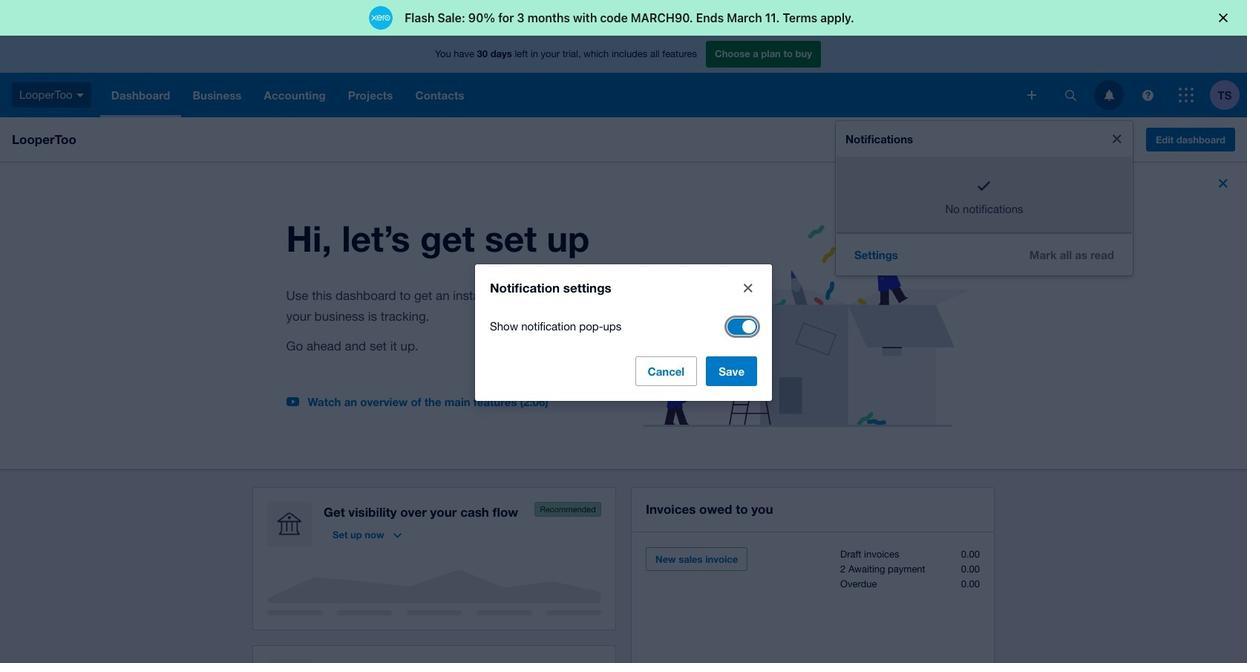Task type: vqa. For each thing, say whether or not it's contained in the screenshot.
the (UTC-
no



Task type: locate. For each thing, give the bounding box(es) containing it.
1 vertical spatial dialog
[[475, 264, 772, 401]]

banner
[[0, 0, 1248, 663]]

banking icon image
[[267, 502, 312, 546]]

group
[[836, 121, 1133, 275]]

0 vertical spatial dialog
[[0, 0, 1248, 36]]

svg image
[[1142, 89, 1154, 101], [1028, 91, 1037, 100]]

recommended icon image
[[535, 502, 601, 517]]

svg image
[[1179, 88, 1194, 102], [1065, 89, 1076, 101], [1105, 89, 1114, 101], [76, 93, 84, 97]]

0 horizontal spatial svg image
[[1028, 91, 1037, 100]]

dialog
[[0, 0, 1248, 36], [475, 264, 772, 401]]



Task type: describe. For each thing, give the bounding box(es) containing it.
banking preview line graph image
[[267, 570, 601, 615]]

close image
[[1212, 172, 1236, 195]]

1 horizontal spatial svg image
[[1142, 89, 1154, 101]]



